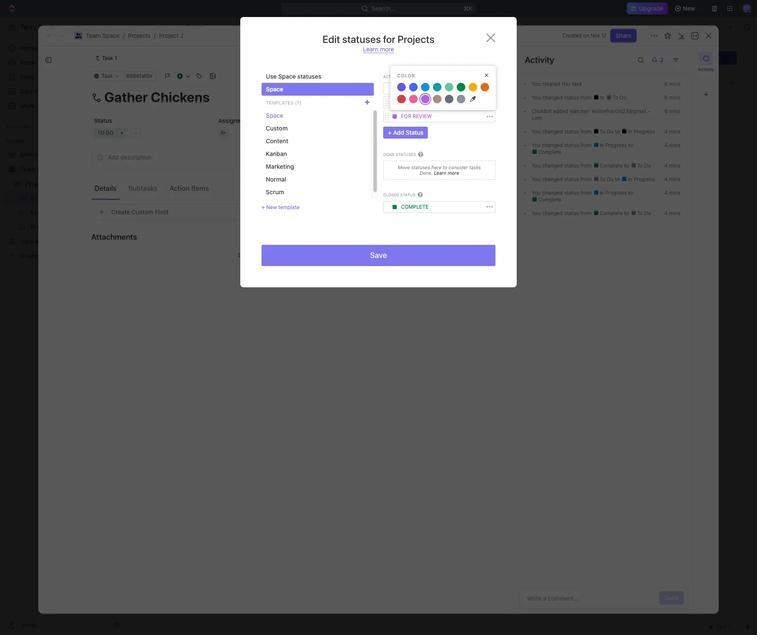 Task type: describe. For each thing, give the bounding box(es) containing it.
you created this task
[[532, 81, 582, 87]]

more inside edit statuses for projects learn more
[[380, 46, 394, 53]]

2 mins from the top
[[669, 94, 681, 101]]

1 horizontal spatial projects link
[[128, 32, 151, 39]]

progress inside edit statuses for projects dialog
[[408, 99, 435, 106]]

0 horizontal spatial projects link
[[26, 177, 100, 191]]

move
[[398, 165, 410, 170]]

2 changed from the top
[[542, 129, 563, 135]]

1 changed from the top
[[542, 94, 563, 101]]

4 4 mins from the top
[[665, 176, 681, 183]]

1 you from the top
[[532, 81, 541, 87]]

docs link
[[3, 70, 123, 84]]

1 4 from the top
[[665, 129, 668, 135]]

task down team space / projects / project 2
[[102, 55, 113, 61]]

table link
[[256, 76, 273, 88]]

0 horizontal spatial status
[[94, 117, 112, 124]]

add up customize
[[696, 54, 707, 62]]

field
[[155, 208, 169, 216]]

1 horizontal spatial project
[[235, 23, 255, 31]]

7 changed from the top
[[542, 210, 563, 217]]

add task for leftmost the add task button
[[171, 177, 197, 185]]

favorites
[[7, 123, 29, 130]]

review
[[413, 113, 432, 120]]

tasks
[[469, 165, 481, 170]]

4 changed status from from the top
[[541, 163, 593, 169]]

task 1 link
[[91, 53, 121, 63]]

6 changed from the top
[[542, 190, 563, 196]]

board link
[[157, 76, 175, 88]]

1 4 mins from the top
[[665, 129, 681, 135]]

attachments button
[[91, 227, 457, 247]]

kanban
[[266, 150, 287, 157]]

learn inside edit statuses for projects learn more
[[363, 46, 379, 53]]

to inside the move statuses here to consider tasks done.
[[443, 165, 447, 170]]

6 mins for added watcher:
[[665, 108, 681, 114]]

status inside dialog
[[406, 129, 424, 136]]

table
[[258, 79, 273, 86]]

assigned
[[218, 117, 244, 124]]

action
[[169, 184, 190, 192]]

for review
[[401, 113, 432, 120]]

created on nov 17
[[563, 32, 607, 39]]

1 status from the top
[[564, 94, 579, 101]]

6 mins from the top
[[669, 163, 681, 169]]

done.
[[420, 170, 433, 176]]

+ new template
[[262, 204, 300, 211]]

list link
[[189, 76, 201, 88]]

marketing
[[266, 163, 294, 170]]

0 vertical spatial team
[[143, 23, 158, 31]]

statuses for move
[[411, 165, 430, 170]]

description
[[120, 154, 151, 161]]

new button
[[671, 2, 701, 15]]

move statuses here to consider tasks done.
[[398, 165, 481, 176]]

5 changed status from from the top
[[541, 176, 593, 183]]

consider
[[449, 165, 468, 170]]

task sidebar navigation tab list
[[697, 51, 716, 101]]

4 from from the top
[[581, 163, 592, 169]]

task 2
[[171, 163, 190, 170]]

user group image inside sidebar navigation
[[9, 167, 15, 172]]

team space / projects / project 2
[[86, 32, 184, 39]]

customize button
[[674, 76, 717, 88]]

content
[[266, 137, 289, 145]]

assignees
[[355, 100, 380, 106]]

assigned to
[[218, 117, 251, 124]]

edit statuses for projects dialog
[[240, 17, 517, 287]]

team space link for user group icon within sidebar navigation
[[20, 163, 122, 176]]

eloisefrancis23@gmail. com
[[532, 108, 650, 121]]

task sidebar content section
[[514, 46, 693, 614]]

2 you from the top
[[532, 94, 541, 101]]

Search tasks... text field
[[651, 97, 737, 109]]

+ add status
[[388, 129, 424, 136]]

add inside edit statuses for projects dialog
[[393, 129, 404, 136]]

0 horizontal spatial project
[[159, 32, 179, 39]]

automations
[[684, 23, 720, 31]]

8686faf0v
[[126, 73, 152, 79]]

files
[[264, 252, 274, 259]]

added watcher:
[[552, 108, 592, 114]]

learn more
[[433, 170, 459, 176]]

3 you from the top
[[532, 129, 541, 135]]

5 4 mins from the top
[[665, 190, 681, 196]]

inbox
[[20, 59, 35, 66]]

drop your files here to
[[238, 252, 292, 259]]

list
[[191, 79, 201, 86]]

projects inside sidebar navigation
[[26, 180, 48, 187]]

1 vertical spatial statuses
[[297, 73, 322, 80]]

3 changed from the top
[[542, 142, 563, 148]]

2 horizontal spatial projects link
[[184, 22, 219, 32]]

2 4 mins from the top
[[665, 142, 681, 148]]

4 changed from the top
[[542, 163, 563, 169]]

6 for changed status from
[[665, 94, 668, 101]]

5 mins from the top
[[669, 142, 681, 148]]

spaces
[[7, 138, 25, 144]]

Edit task name text field
[[91, 89, 457, 105]]

6 from from the top
[[581, 190, 592, 196]]

drop
[[238, 252, 250, 259]]

5 from from the top
[[581, 176, 592, 183]]

add left the description
[[108, 154, 119, 161]]

hide button
[[646, 76, 672, 88]]

0 horizontal spatial learn more link
[[363, 46, 394, 53]]

1 vertical spatial add task button
[[218, 118, 255, 129]]

2 from from the top
[[581, 129, 592, 135]]

color
[[397, 73, 415, 78]]

this
[[562, 81, 571, 87]]

add task for rightmost the add task button
[[696, 54, 722, 62]]

dashboards
[[20, 88, 53, 95]]

space inside sidebar navigation
[[37, 166, 54, 173]]

assignees button
[[344, 98, 384, 108]]

task down edit task name text field
[[240, 120, 251, 126]]

0 horizontal spatial add task button
[[168, 176, 200, 186]]

in progress inside edit statuses for projects dialog
[[401, 99, 435, 106]]

create
[[111, 208, 130, 216]]

board
[[159, 79, 175, 86]]

details button
[[91, 181, 120, 196]]

8 you from the top
[[532, 210, 541, 217]]

tree inside sidebar navigation
[[3, 148, 123, 263]]

3 4 from the top
[[665, 163, 668, 169]]

automations button
[[680, 21, 724, 34]]

1 vertical spatial here
[[275, 252, 286, 259]]

user group image
[[75, 33, 81, 38]]

6 you from the top
[[532, 176, 541, 183]]

gantt
[[289, 79, 305, 86]]

project 2
[[235, 23, 260, 31]]

team space link for user group image
[[86, 32, 120, 39]]

details
[[95, 184, 116, 192]]

eloisefrancis23@gmail.
[[592, 108, 650, 114]]

task down the 1 button on the left top
[[184, 177, 197, 185]]

calendar
[[217, 79, 242, 86]]

1 from from the top
[[581, 94, 592, 101]]

hide inside button
[[442, 100, 453, 106]]

add description button
[[94, 151, 454, 164]]

5 changed from the top
[[542, 176, 563, 183]]

task up customize
[[709, 54, 722, 62]]

watcher:
[[570, 108, 591, 114]]

attachments
[[91, 233, 137, 241]]

1 vertical spatial team
[[86, 32, 101, 39]]

1 6 from the top
[[665, 81, 668, 87]]

clickbot
[[532, 108, 552, 114]]

customize
[[685, 79, 715, 86]]



Task type: locate. For each thing, give the bounding box(es) containing it.
add down calendar link
[[229, 120, 238, 126]]

2 horizontal spatial team
[[143, 23, 158, 31]]

1 vertical spatial 1
[[199, 163, 202, 169]]

3 from from the top
[[581, 142, 592, 148]]

1 horizontal spatial statuses
[[342, 33, 381, 45]]

calendar link
[[215, 76, 242, 88]]

1 vertical spatial share
[[616, 32, 632, 39]]

0 horizontal spatial custom
[[132, 208, 153, 216]]

custom left field
[[132, 208, 153, 216]]

statuses inside the move statuses here to consider tasks done.
[[411, 165, 430, 170]]

1 vertical spatial more
[[448, 170, 459, 176]]

0 vertical spatial 6
[[665, 81, 668, 87]]

1 vertical spatial 6 mins
[[665, 94, 681, 101]]

2 vertical spatial add task button
[[168, 176, 200, 186]]

add task button up customize
[[691, 51, 727, 65]]

+ for + add status
[[388, 129, 392, 136]]

invite
[[22, 622, 37, 629]]

activity up created
[[525, 55, 555, 65]]

from
[[581, 94, 592, 101], [581, 129, 592, 135], [581, 142, 592, 148], [581, 163, 592, 169], [581, 176, 592, 183], [581, 190, 592, 196], [581, 210, 592, 217]]

0 vertical spatial add task button
[[691, 51, 727, 65]]

user group image
[[135, 25, 141, 29], [9, 167, 15, 172]]

1 inside task 1 link
[[115, 55, 117, 61]]

new inside new button
[[683, 5, 696, 12]]

0 horizontal spatial learn
[[363, 46, 379, 53]]

action items
[[169, 184, 209, 192]]

0 horizontal spatial more
[[380, 46, 394, 53]]

1 horizontal spatial custom
[[266, 125, 288, 132]]

6 status from the top
[[564, 190, 579, 196]]

0 horizontal spatial 1
[[115, 55, 117, 61]]

17
[[602, 32, 607, 39]]

share button down "upgrade"
[[650, 20, 676, 34]]

1 horizontal spatial 1
[[199, 163, 202, 169]]

sidebar navigation
[[0, 17, 127, 636]]

1 vertical spatial new
[[266, 204, 277, 211]]

1 horizontal spatial project 2 link
[[224, 22, 262, 32]]

1 vertical spatial +
[[262, 204, 265, 211]]

team space up team space / projects / project 2
[[143, 23, 177, 31]]

edit statuses for projects learn more
[[323, 33, 435, 53]]

items
[[191, 184, 209, 192]]

added
[[553, 108, 569, 114]]

task
[[709, 54, 722, 62], [102, 55, 113, 61], [240, 120, 251, 126], [171, 163, 184, 170], [184, 177, 197, 185]]

1 horizontal spatial share
[[655, 23, 671, 31]]

6 4 from the top
[[665, 210, 668, 217]]

0 horizontal spatial user group image
[[9, 167, 15, 172]]

0 vertical spatial project
[[235, 23, 255, 31]]

1 horizontal spatial learn
[[434, 170, 447, 176]]

project
[[235, 23, 255, 31], [159, 32, 179, 39]]

1 vertical spatial activity
[[698, 67, 714, 72]]

add task down task 2
[[171, 177, 197, 185]]

home
[[20, 44, 37, 51]]

2 vertical spatial team
[[20, 166, 35, 173]]

mins
[[669, 81, 681, 87], [669, 94, 681, 101], [669, 108, 681, 114], [669, 129, 681, 135], [669, 142, 681, 148], [669, 163, 681, 169], [669, 176, 681, 183], [669, 190, 681, 196], [669, 210, 681, 217]]

3 changed status from from the top
[[541, 142, 593, 148]]

1 horizontal spatial +
[[388, 129, 392, 136]]

7 status from the top
[[564, 210, 579, 217]]

1 horizontal spatial status
[[406, 129, 424, 136]]

activity up customize
[[698, 67, 714, 72]]

upgrade
[[639, 5, 664, 12]]

team space
[[143, 23, 177, 31], [20, 166, 54, 173]]

5 status from the top
[[564, 176, 579, 183]]

subtasks
[[128, 184, 158, 192]]

team right user group image
[[86, 32, 101, 39]]

learn more link down for
[[363, 46, 394, 53]]

add down dropdown menu icon
[[393, 129, 404, 136]]

add task down the calendar
[[229, 120, 251, 126]]

progress
[[408, 99, 435, 106], [634, 129, 655, 135], [606, 142, 627, 148], [634, 176, 655, 183], [606, 190, 627, 196]]

1 horizontal spatial here
[[432, 165, 442, 170]]

here up learn more
[[432, 165, 442, 170]]

2 vertical spatial 6 mins
[[665, 108, 681, 114]]

subtasks button
[[125, 181, 161, 196]]

your
[[252, 252, 262, 259]]

0 vertical spatial learn more link
[[363, 46, 394, 53]]

3 6 from the top
[[665, 108, 668, 114]]

1 down team space / projects / project 2
[[115, 55, 117, 61]]

0 vertical spatial user group image
[[135, 25, 141, 29]]

add description
[[108, 154, 151, 161]]

2 vertical spatial statuses
[[411, 165, 430, 170]]

task left the 1 button on the left top
[[171, 163, 184, 170]]

custom
[[266, 125, 288, 132], [132, 208, 153, 216]]

2 vertical spatial 6
[[665, 108, 668, 114]]

task
[[572, 81, 582, 87]]

favorites button
[[3, 122, 33, 132]]

statuses left for
[[342, 33, 381, 45]]

7 you from the top
[[532, 190, 541, 196]]

hide inside dropdown button
[[657, 79, 670, 86]]

for
[[383, 33, 396, 45]]

complete
[[537, 149, 562, 155], [598, 163, 625, 169], [537, 197, 562, 203], [598, 210, 625, 217]]

0 vertical spatial team space
[[143, 23, 177, 31]]

more down consider
[[448, 170, 459, 176]]

here
[[432, 165, 442, 170], [275, 252, 286, 259]]

for
[[401, 113, 411, 120]]

on
[[583, 32, 589, 39]]

2 horizontal spatial add task button
[[691, 51, 727, 65]]

new down the scrum
[[266, 204, 277, 211]]

/
[[180, 23, 182, 31], [221, 23, 222, 31], [123, 32, 125, 39], [154, 32, 156, 39]]

complete
[[401, 204, 429, 210]]

team inside team space link
[[20, 166, 35, 173]]

projects inside edit statuses for projects learn more
[[398, 33, 435, 45]]

2 6 mins from the top
[[665, 94, 681, 101]]

+ for + new template
[[262, 204, 265, 211]]

status
[[94, 117, 112, 124], [406, 129, 424, 136]]

7 from from the top
[[581, 210, 592, 217]]

1 vertical spatial project
[[159, 32, 179, 39]]

1 horizontal spatial hide
[[657, 79, 670, 86]]

0 horizontal spatial new
[[266, 204, 277, 211]]

6 mins
[[665, 81, 681, 87], [665, 94, 681, 101], [665, 108, 681, 114]]

0 horizontal spatial share
[[616, 32, 632, 39]]

created
[[563, 32, 582, 39]]

7 mins from the top
[[669, 176, 681, 183]]

custom up 'content'
[[266, 125, 288, 132]]

statuses for edit
[[342, 33, 381, 45]]

docs
[[20, 73, 34, 80]]

7 changed status from from the top
[[541, 210, 593, 217]]

0 vertical spatial new
[[683, 5, 696, 12]]

add task button down calendar link
[[218, 118, 255, 129]]

create custom field
[[111, 208, 169, 216]]

1 horizontal spatial team
[[86, 32, 101, 39]]

1 changed status from from the top
[[541, 94, 593, 101]]

0 vertical spatial add task
[[696, 54, 722, 62]]

user group image up team space / projects / project 2
[[135, 25, 141, 29]]

share right 17
[[616, 32, 632, 39]]

1 horizontal spatial user group image
[[135, 25, 141, 29]]

1 vertical spatial status
[[406, 129, 424, 136]]

6 for added watcher:
[[665, 108, 668, 114]]

add task button
[[691, 51, 727, 65], [218, 118, 255, 129], [168, 176, 200, 186]]

1 horizontal spatial new
[[683, 5, 696, 12]]

here inside the move statuses here to consider tasks done.
[[432, 165, 442, 170]]

3 6 mins from the top
[[665, 108, 681, 114]]

0 horizontal spatial share button
[[610, 29, 637, 43]]

2 horizontal spatial statuses
[[411, 165, 430, 170]]

0 horizontal spatial add task
[[171, 177, 197, 185]]

0 vertical spatial status
[[94, 117, 112, 124]]

1 horizontal spatial learn more link
[[433, 170, 459, 176]]

custom inside button
[[132, 208, 153, 216]]

search...
[[372, 5, 396, 12]]

statuses right use
[[297, 73, 322, 80]]

4 mins from the top
[[669, 129, 681, 135]]

share button
[[650, 20, 676, 34], [610, 29, 637, 43]]

scrum
[[266, 188, 284, 196]]

tree
[[3, 148, 123, 263]]

team space down spaces
[[20, 166, 54, 173]]

8 mins from the top
[[669, 190, 681, 196]]

0 vertical spatial 6 mins
[[665, 81, 681, 87]]

dashboards link
[[3, 85, 123, 98]]

share down "upgrade"
[[655, 23, 671, 31]]

2 horizontal spatial add task
[[696, 54, 722, 62]]

2 changed status from from the top
[[541, 129, 593, 135]]

4 mins
[[665, 129, 681, 135], [665, 142, 681, 148], [665, 163, 681, 169], [665, 176, 681, 183], [665, 190, 681, 196], [665, 210, 681, 217]]

user group image down spaces
[[9, 167, 15, 172]]

0 horizontal spatial team space
[[20, 166, 54, 173]]

in inside edit statuses for projects dialog
[[401, 99, 406, 106]]

3 status from the top
[[564, 142, 579, 148]]

1 6 mins from the top
[[665, 81, 681, 87]]

activity inside task sidebar navigation tab list
[[698, 67, 714, 72]]

4 4 from the top
[[665, 176, 668, 183]]

1 vertical spatial learn
[[434, 170, 447, 176]]

1 horizontal spatial more
[[448, 170, 459, 176]]

team space link
[[132, 22, 179, 32], [86, 32, 120, 39], [20, 163, 122, 176]]

use space statuses
[[266, 73, 322, 80]]

1 horizontal spatial add task
[[229, 120, 251, 126]]

1 vertical spatial custom
[[132, 208, 153, 216]]

0 vertical spatial +
[[388, 129, 392, 136]]

here right files
[[275, 252, 286, 259]]

task 1
[[102, 55, 117, 61]]

0 horizontal spatial team
[[20, 166, 35, 173]]

0 vertical spatial hide
[[657, 79, 670, 86]]

activity
[[525, 55, 555, 65], [698, 67, 714, 72]]

team
[[143, 23, 158, 31], [86, 32, 101, 39], [20, 166, 35, 173]]

⌘k
[[464, 5, 473, 12]]

0 vertical spatial activity
[[525, 55, 555, 65]]

hide button
[[438, 98, 456, 108]]

0 vertical spatial here
[[432, 165, 442, 170]]

template
[[278, 204, 300, 211]]

in
[[401, 99, 406, 106], [628, 129, 632, 135], [600, 142, 604, 148], [628, 176, 632, 183], [600, 190, 604, 196]]

more
[[380, 46, 394, 53], [448, 170, 459, 176]]

1 horizontal spatial share button
[[650, 20, 676, 34]]

1 horizontal spatial activity
[[698, 67, 714, 72]]

statuses up done.
[[411, 165, 430, 170]]

action items button
[[166, 181, 212, 196]]

learn
[[363, 46, 379, 53], [434, 170, 447, 176]]

1 vertical spatial team space
[[20, 166, 54, 173]]

1
[[115, 55, 117, 61], [199, 163, 202, 169]]

edit
[[323, 33, 340, 45]]

team down spaces
[[20, 166, 35, 173]]

1 horizontal spatial team space
[[143, 23, 177, 31]]

1 vertical spatial add task
[[229, 120, 251, 126]]

nov
[[591, 32, 600, 39]]

2 4 from the top
[[665, 142, 668, 148]]

2 vertical spatial add task
[[171, 177, 197, 185]]

projects link
[[184, 22, 219, 32], [128, 32, 151, 39], [26, 177, 100, 191]]

send
[[665, 595, 679, 602]]

you
[[532, 81, 541, 87], [532, 94, 541, 101], [532, 129, 541, 135], [532, 142, 541, 148], [532, 163, 541, 169], [532, 176, 541, 183], [532, 190, 541, 196], [532, 210, 541, 217]]

to do inside edit statuses for projects dialog
[[401, 85, 417, 92]]

gantt link
[[287, 76, 305, 88]]

6 changed status from from the top
[[541, 190, 593, 196]]

add task button down task 2
[[168, 176, 200, 186]]

1 inside the 1 button
[[199, 163, 202, 169]]

learn more link down consider
[[433, 170, 459, 176]]

home link
[[3, 41, 123, 55]]

changed
[[542, 94, 563, 101], [542, 129, 563, 135], [542, 142, 563, 148], [542, 163, 563, 169], [542, 176, 563, 183], [542, 190, 563, 196], [542, 210, 563, 217]]

created
[[542, 81, 561, 87]]

changed status from
[[541, 94, 593, 101], [541, 129, 593, 135], [541, 142, 593, 148], [541, 163, 593, 169], [541, 176, 593, 183], [541, 190, 593, 196], [541, 210, 593, 217]]

2 6 from the top
[[665, 94, 668, 101]]

2 status from the top
[[564, 129, 579, 135]]

3 4 mins from the top
[[665, 163, 681, 169]]

0 vertical spatial share
[[655, 23, 671, 31]]

1 vertical spatial user group image
[[9, 167, 15, 172]]

activity inside task sidebar content section
[[525, 55, 555, 65]]

upgrade link
[[627, 3, 668, 14]]

use
[[266, 73, 277, 80]]

3 mins from the top
[[669, 108, 681, 114]]

color options list
[[396, 81, 491, 105]]

8686faf0v button
[[123, 71, 156, 81]]

5 4 from the top
[[665, 190, 668, 196]]

statuses inside edit statuses for projects learn more
[[342, 33, 381, 45]]

add down task 2
[[171, 177, 182, 185]]

team up team space / projects / project 2
[[143, 23, 158, 31]]

5 you from the top
[[532, 163, 541, 169]]

custom inside edit statuses for projects dialog
[[266, 125, 288, 132]]

0 vertical spatial 1
[[115, 55, 117, 61]]

do inside edit statuses for projects dialog
[[410, 85, 417, 92]]

dropdown menu image
[[393, 115, 397, 119]]

6 4 mins from the top
[[665, 210, 681, 217]]

1 button
[[191, 162, 203, 171]]

1 mins from the top
[[669, 81, 681, 87]]

0 vertical spatial learn
[[363, 46, 379, 53]]

0 horizontal spatial here
[[275, 252, 286, 259]]

0 horizontal spatial statuses
[[297, 73, 322, 80]]

normal
[[266, 176, 286, 183]]

share button right 17
[[610, 29, 637, 43]]

0 vertical spatial more
[[380, 46, 394, 53]]

4 status from the top
[[564, 163, 579, 169]]

new inside edit statuses for projects dialog
[[266, 204, 277, 211]]

1 vertical spatial learn more link
[[433, 170, 459, 176]]

6 mins for changed status from
[[665, 94, 681, 101]]

more down for
[[380, 46, 394, 53]]

add
[[696, 54, 707, 62], [229, 120, 238, 126], [393, 129, 404, 136], [108, 154, 119, 161], [171, 177, 182, 185]]

9 mins from the top
[[669, 210, 681, 217]]

tree containing team space
[[3, 148, 123, 263]]

+
[[388, 129, 392, 136], [262, 204, 265, 211]]

0 horizontal spatial +
[[262, 204, 265, 211]]

0 horizontal spatial project 2 link
[[159, 32, 184, 39]]

1 vertical spatial hide
[[442, 100, 453, 106]]

1 vertical spatial 6
[[665, 94, 668, 101]]

0 horizontal spatial hide
[[442, 100, 453, 106]]

0 vertical spatial statuses
[[342, 33, 381, 45]]

inbox link
[[3, 56, 123, 69]]

team space inside sidebar navigation
[[20, 166, 54, 173]]

1 horizontal spatial add task button
[[218, 118, 255, 129]]

create custom field button
[[91, 204, 457, 221]]

in progress
[[401, 99, 435, 106], [627, 129, 655, 135], [598, 142, 628, 148], [627, 176, 655, 183], [598, 190, 628, 196]]

com
[[532, 108, 650, 121]]

0 vertical spatial custom
[[266, 125, 288, 132]]

new up automations
[[683, 5, 696, 12]]

1 right task 2
[[199, 163, 202, 169]]

4 you from the top
[[532, 142, 541, 148]]

add task up customize
[[696, 54, 722, 62]]

0 horizontal spatial activity
[[525, 55, 555, 65]]



Task type: vqa. For each thing, say whether or not it's contained in the screenshot.


